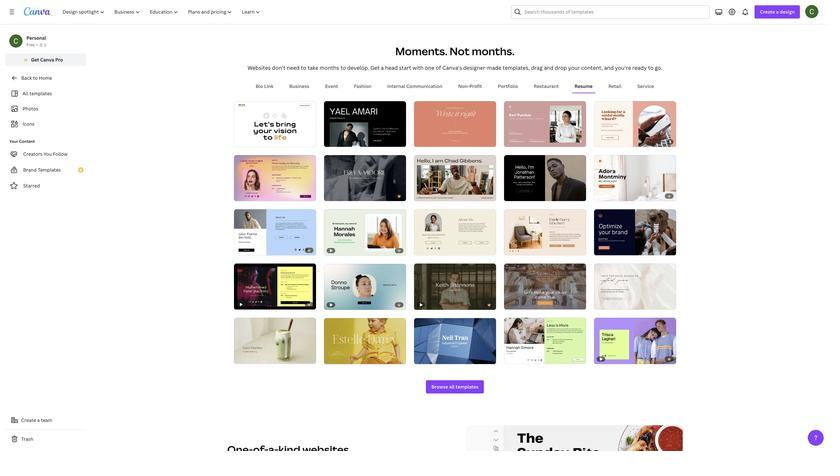 Task type: describe. For each thing, give the bounding box(es) containing it.
Search search field
[[524, 6, 705, 18]]

free •
[[26, 42, 38, 48]]

portfolio button
[[495, 80, 521, 92]]

made
[[487, 64, 501, 71]]

drop
[[555, 64, 567, 71]]

team
[[41, 417, 52, 424]]

white and orange simple light real estate portfolio & resume website image
[[594, 155, 676, 201]]

dark blue and orange simple dark consultancy portfolio & resume website image
[[594, 209, 676, 256]]

1 for light brown and black simple light marketing portfolio & resume website image
[[418, 193, 420, 198]]

white bright green clean minimal copywriter resume website image
[[504, 318, 586, 364]]

creators
[[23, 151, 42, 157]]

bio
[[256, 83, 263, 89]]

1 of 7 for 1 of 5
[[418, 356, 428, 361]]

non-profit
[[458, 83, 482, 89]]

1 for cream, peach, and red organic warm marketing portfolio & resume website 'image'
[[599, 139, 600, 144]]

templates
[[38, 167, 61, 173]]

home
[[39, 75, 52, 81]]

top level navigation element
[[58, 5, 266, 19]]

of for dark blue and beige simple dark consultancy portfolio & resume website image
[[331, 193, 335, 198]]

with
[[412, 64, 424, 71]]

7 for 1 of 5
[[426, 356, 428, 361]]

1 vertical spatial get
[[370, 64, 380, 71]]

designer-
[[463, 64, 487, 71]]

to right back
[[33, 75, 38, 81]]

link
[[264, 83, 273, 89]]

of for dark blue and orange simple dark consultancy portfolio & resume website image
[[601, 248, 605, 253]]

light pink royal purple light yellow gradients model & actor resume website image
[[234, 155, 316, 201]]

5 for peach and cream organic warm writing portfolio & resume website image
[[426, 139, 428, 144]]

profit
[[469, 83, 482, 89]]

5 for white and orange simple light real estate portfolio & resume website "image"
[[606, 193, 608, 198]]

1 of 5 for light brown and black simple light marketing portfolio & resume website image
[[418, 193, 428, 198]]

personal
[[26, 35, 46, 41]]

of for peach and cream organic warm writing portfolio & resume website image
[[421, 139, 425, 144]]

pro
[[55, 57, 63, 63]]

browse all templates
[[431, 384, 478, 390]]

a for team
[[37, 417, 40, 424]]

internal communication button
[[385, 80, 445, 92]]

of for white and yellow photographic fashion portfolio and resume website
[[331, 356, 335, 361]]

1 for dark blue and orange simple dark consultancy portfolio & resume website image
[[599, 248, 600, 253]]

create a design
[[760, 9, 795, 15]]

templates,
[[503, 64, 530, 71]]

pink sleek and simple student personal website image
[[504, 101, 586, 147]]

trash link
[[5, 433, 86, 446]]

your
[[568, 64, 580, 71]]

retail button
[[606, 80, 624, 92]]

head
[[385, 64, 398, 71]]

1 for cream and white photographic wedding photographer portfolio & resume website on the bottom right of page
[[599, 302, 600, 307]]

•
[[36, 42, 38, 48]]

free
[[26, 42, 35, 48]]

1 of 5 for white and orange simple light real estate portfolio & resume website "image"
[[599, 193, 608, 198]]

light brown and black simple light marketing portfolio & resume website image
[[414, 155, 496, 201]]

you
[[44, 151, 52, 157]]

1 for dark blue and beige simple dark consultancy portfolio & resume website image
[[328, 193, 330, 198]]

brand templates link
[[5, 163, 86, 177]]

not
[[450, 44, 470, 58]]

create for create a team
[[21, 417, 36, 424]]

months.
[[472, 44, 514, 58]]

brand templates
[[23, 167, 61, 173]]

take
[[308, 64, 318, 71]]

content,
[[581, 64, 603, 71]]

christina overa image
[[805, 5, 818, 18]]

cream and white photographic wedding photographer portfolio & resume website image
[[594, 264, 676, 310]]

don't
[[272, 64, 285, 71]]

all
[[449, 384, 455, 390]]

of for white and orange photographic consultancy portfolio & resume website
[[511, 302, 515, 307]]

portfolio
[[498, 83, 518, 89]]

restaurant
[[534, 83, 559, 89]]

of for green grey color blocks sales & marketing resume website image
[[241, 356, 245, 361]]

1 of 7 link for 1 of 5
[[414, 318, 496, 364]]

internal
[[387, 83, 405, 89]]

trash
[[21, 436, 33, 442]]

1 of 5 for peach and cream organic warm writing portfolio & resume website image
[[418, 139, 428, 144]]

get canva pro button
[[5, 54, 86, 66]]

your content
[[9, 139, 35, 144]]

create a design button
[[755, 5, 800, 19]]

icons
[[23, 121, 35, 127]]

browse all templates link
[[426, 381, 484, 394]]

fashion button
[[351, 80, 374, 92]]

1 of 7 for 1 of 6
[[328, 356, 338, 361]]

create for create a design
[[760, 9, 775, 15]]

months
[[320, 64, 339, 71]]

business button
[[287, 80, 312, 92]]

6 for cream, peach, and red organic warm marketing portfolio & resume website 'image'
[[606, 139, 608, 144]]

0 horizontal spatial 7
[[246, 356, 248, 361]]

canva's
[[442, 64, 462, 71]]

green grey color blocks sales & marketing resume website image
[[234, 318, 316, 364]]

browse
[[431, 384, 448, 390]]

of for cream and white photographic wedding photographer portfolio & resume website on the bottom right of page
[[601, 302, 605, 307]]

get canva pro
[[31, 57, 63, 63]]

light blue black and white clean minimal model & actor resume website image
[[234, 209, 316, 256]]

event button
[[322, 80, 341, 92]]

service
[[637, 83, 654, 89]]

retail
[[608, 83, 621, 89]]

non-
[[458, 83, 469, 89]]

1 and from the left
[[544, 64, 553, 71]]

1 for peach and cream organic warm writing portfolio & resume website image
[[418, 139, 420, 144]]

cream, peach, and red organic warm marketing portfolio & resume website image
[[594, 101, 676, 147]]

resume
[[575, 83, 593, 89]]

restaurant button
[[531, 80, 561, 92]]



Task type: vqa. For each thing, say whether or not it's contained in the screenshot.
Home 'link'
no



Task type: locate. For each thing, give the bounding box(es) containing it.
of for blue white color blocks engineer resume website image
[[421, 356, 425, 361]]

get left head
[[370, 64, 380, 71]]

0 horizontal spatial and
[[544, 64, 553, 71]]

go.
[[655, 64, 662, 71]]

2 vertical spatial a
[[37, 417, 40, 424]]

2 horizontal spatial 1 of 7 link
[[414, 318, 496, 364]]

creators you follow
[[23, 151, 68, 157]]

non-profit button
[[456, 80, 485, 92]]

fashion
[[354, 83, 371, 89]]

0 horizontal spatial 1 of 7
[[238, 356, 248, 361]]

1 vertical spatial a
[[381, 64, 384, 71]]

blue white color blocks engineer resume website image
[[414, 318, 496, 364]]

1 horizontal spatial 7
[[336, 356, 338, 361]]

canva
[[40, 57, 54, 63]]

all templates
[[23, 90, 52, 97]]

create left design
[[760, 9, 775, 15]]

1 of 6 for cream and white photographic wedding photographer portfolio & resume website on the bottom right of page
[[599, 302, 608, 307]]

back to home
[[21, 75, 52, 81]]

create left team
[[21, 417, 36, 424]]

of for white and orange simple light real estate portfolio & resume website "image"
[[601, 193, 605, 198]]

1 horizontal spatial a
[[381, 64, 384, 71]]

1 of 6 for dark blue and orange simple dark consultancy portfolio & resume website image
[[599, 248, 608, 253]]

2 horizontal spatial 7
[[426, 356, 428, 361]]

peach and cream organic warm writing portfolio & resume website image
[[414, 101, 496, 147]]

2 horizontal spatial a
[[776, 9, 779, 15]]

ready
[[632, 64, 647, 71]]

1 of 5
[[418, 139, 428, 144], [328, 193, 338, 198], [418, 193, 428, 198], [599, 193, 608, 198]]

you're
[[615, 64, 631, 71]]

1 horizontal spatial 1 of 7 link
[[324, 318, 406, 365]]

to left take
[[301, 64, 306, 71]]

6 for dark blue and orange simple dark consultancy portfolio & resume website image
[[606, 248, 608, 253]]

7 for 1 of 6
[[336, 356, 338, 361]]

get
[[31, 57, 39, 63], [370, 64, 380, 71]]

resume button
[[572, 80, 595, 92]]

1 horizontal spatial get
[[370, 64, 380, 71]]

a inside button
[[37, 417, 40, 424]]

a left design
[[776, 9, 779, 15]]

starred link
[[5, 179, 86, 193]]

0 horizontal spatial create
[[21, 417, 36, 424]]

1 horizontal spatial and
[[604, 64, 614, 71]]

design
[[780, 9, 795, 15]]

1 of 5 link for black simple dark design portfolio and resume website image
[[324, 155, 406, 201]]

to right months
[[340, 64, 346, 71]]

content
[[19, 139, 35, 144]]

white black and orange illustrative design portfolio and resume website image
[[234, 101, 316, 147]]

1 for green grey color blocks sales & marketing resume website image
[[238, 356, 240, 361]]

get left canva
[[31, 57, 39, 63]]

all templates link
[[9, 87, 82, 100]]

creators you follow link
[[5, 148, 86, 161]]

bio link button
[[253, 80, 276, 92]]

starred
[[23, 183, 40, 189]]

create inside button
[[21, 417, 36, 424]]

1 for white and orange photographic consultancy portfolio & resume website
[[508, 302, 510, 307]]

internal communication
[[387, 83, 442, 89]]

websites
[[248, 64, 271, 71]]

2 and from the left
[[604, 64, 614, 71]]

1 of 5 link for cream, peach, and red organic warm marketing portfolio & resume website 'image'
[[594, 155, 676, 201]]

one
[[425, 64, 434, 71]]

1 of 7 link for 1 of 6
[[324, 318, 406, 365]]

1 vertical spatial templates
[[456, 384, 478, 390]]

black simple dark design portfolio and resume website image
[[324, 101, 406, 147]]

photos
[[23, 106, 38, 112]]

back to home link
[[5, 71, 86, 85]]

0 vertical spatial get
[[31, 57, 39, 63]]

1 of 7 link
[[234, 318, 316, 364], [414, 318, 496, 364], [324, 318, 406, 365]]

1 horizontal spatial templates
[[456, 384, 478, 390]]

start
[[399, 64, 411, 71]]

$
[[669, 139, 671, 144]]

dark blue and beige simple dark consultancy portfolio & resume website image
[[324, 155, 406, 201]]

1 for white and orange simple light real estate portfolio & resume website "image"
[[599, 193, 600, 198]]

all
[[23, 90, 28, 97]]

1 of 6 for cream, peach, and red organic warm marketing portfolio & resume website 'image'
[[599, 139, 608, 144]]

a left team
[[37, 417, 40, 424]]

1 of 6 for black simple dark design portfolio and resume website image
[[328, 139, 338, 144]]

1 vertical spatial create
[[21, 417, 36, 424]]

templates
[[29, 90, 52, 97], [456, 384, 478, 390]]

1 of 6 for white and orange photographic consultancy portfolio & resume website
[[508, 302, 518, 307]]

develop.
[[347, 64, 369, 71]]

5
[[426, 139, 428, 144], [336, 193, 338, 198], [426, 193, 428, 198], [606, 193, 608, 198]]

back
[[21, 75, 32, 81]]

drag
[[531, 64, 542, 71]]

service button
[[635, 80, 657, 92]]

get inside get canva pro button
[[31, 57, 39, 63]]

0 vertical spatial templates
[[29, 90, 52, 97]]

5 for light brown and black simple light marketing portfolio & resume website image
[[426, 193, 428, 198]]

6
[[336, 139, 338, 144], [606, 139, 608, 144], [606, 248, 608, 253], [516, 302, 518, 307], [606, 302, 608, 307]]

1 for blue white color blocks engineer resume website image
[[418, 356, 420, 361]]

follow
[[53, 151, 68, 157]]

1 for black simple dark design portfolio and resume website image
[[328, 139, 330, 144]]

need
[[287, 64, 300, 71]]

1 of 5 for dark blue and beige simple dark consultancy portfolio & resume website image
[[328, 193, 338, 198]]

white and yellow photographic fashion portfolio and resume website image
[[324, 318, 406, 365]]

create inside dropdown button
[[760, 9, 775, 15]]

0 vertical spatial create
[[760, 9, 775, 15]]

2 horizontal spatial 1 of 7
[[418, 356, 428, 361]]

1 of 5 link for peach and cream organic warm writing portfolio & resume website image
[[414, 155, 496, 201]]

0 horizontal spatial a
[[37, 417, 40, 424]]

and right drag
[[544, 64, 553, 71]]

1 of 5 link
[[414, 101, 496, 147], [324, 155, 406, 201], [414, 155, 496, 201], [594, 155, 676, 201]]

and left you're
[[604, 64, 614, 71]]

1 for white and yellow photographic fashion portfolio and resume website
[[328, 356, 330, 361]]

moments.
[[395, 44, 447, 58]]

1 of 6
[[328, 139, 338, 144], [599, 139, 608, 144], [599, 248, 608, 253], [508, 302, 518, 307], [599, 302, 608, 307]]

of for cream, peach, and red organic warm marketing portfolio & resume website 'image'
[[601, 139, 605, 144]]

create
[[760, 9, 775, 15], [21, 417, 36, 424]]

1 horizontal spatial create
[[760, 9, 775, 15]]

black and light grey simple dark arts portfolio & resume website image
[[504, 155, 586, 201]]

1 horizontal spatial 1 of 7
[[328, 356, 338, 361]]

None search field
[[511, 5, 710, 19]]

business
[[289, 83, 309, 89]]

icons link
[[9, 118, 82, 130]]

to left go. at top
[[648, 64, 654, 71]]

6 for black simple dark design portfolio and resume website image
[[336, 139, 338, 144]]

event
[[325, 83, 338, 89]]

0 horizontal spatial templates
[[29, 90, 52, 97]]

beige brown monotone sales & marketing resume website image
[[414, 209, 496, 256]]

0 horizontal spatial 1 of 7 link
[[234, 318, 316, 364]]

websites don't need to take months to develop. get a head start with one of canva's designer-made templates, drag and drop your content, and you're ready to go.
[[248, 64, 662, 71]]

5 for dark blue and beige simple dark consultancy portfolio & resume website image
[[336, 193, 338, 198]]

0 horizontal spatial get
[[31, 57, 39, 63]]

your
[[9, 139, 18, 144]]

a left head
[[381, 64, 384, 71]]

of for light brown and black simple light marketing portfolio & resume website image
[[421, 193, 425, 198]]

white and orange photographic consultancy portfolio & resume website image
[[504, 264, 586, 310]]

moments. not months.
[[395, 44, 514, 58]]

bio link
[[256, 83, 273, 89]]

a
[[776, 9, 779, 15], [381, 64, 384, 71], [37, 417, 40, 424]]

photos link
[[9, 103, 82, 115]]

communication
[[406, 83, 442, 89]]

6 for cream and white photographic wedding photographer portfolio & resume website on the bottom right of page
[[606, 302, 608, 307]]

create a team button
[[5, 414, 86, 427]]

beige tan warm neutrals interior designer resume website image
[[504, 209, 586, 256]]

7
[[246, 356, 248, 361], [426, 356, 428, 361], [336, 356, 338, 361]]

of for black simple dark design portfolio and resume website image
[[331, 139, 335, 144]]

6 for white and orange photographic consultancy portfolio & resume website
[[516, 302, 518, 307]]

to
[[301, 64, 306, 71], [340, 64, 346, 71], [648, 64, 654, 71], [33, 75, 38, 81]]

a for design
[[776, 9, 779, 15]]

brand
[[23, 167, 37, 173]]

0 vertical spatial a
[[776, 9, 779, 15]]

of
[[436, 64, 441, 71], [331, 139, 335, 144], [421, 139, 425, 144], [601, 139, 605, 144], [331, 193, 335, 198], [421, 193, 425, 198], [601, 193, 605, 198], [601, 248, 605, 253], [511, 302, 515, 307], [601, 302, 605, 307], [241, 356, 245, 361], [421, 356, 425, 361], [331, 356, 335, 361]]

a inside dropdown button
[[776, 9, 779, 15]]

create a team
[[21, 417, 52, 424]]

1 of 6 link
[[324, 101, 406, 147], [594, 101, 676, 147], [594, 209, 676, 256], [504, 264, 586, 310], [594, 264, 676, 310]]



